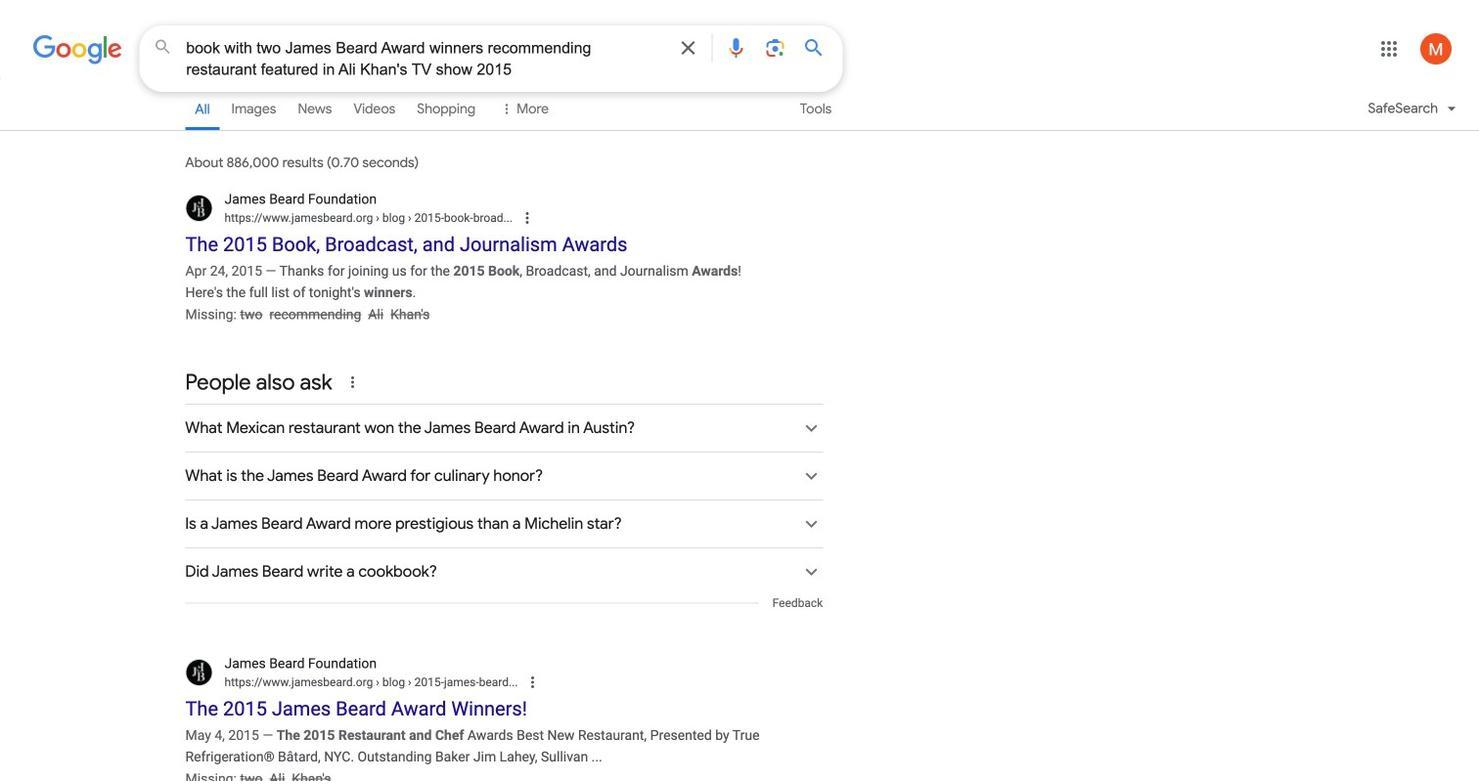 Task type: describe. For each thing, give the bounding box(es) containing it.
search by voice image
[[724, 36, 748, 60]]

search by image image
[[763, 36, 787, 60]]



Task type: locate. For each thing, give the bounding box(es) containing it.
None text field
[[224, 209, 512, 227], [373, 211, 512, 225], [373, 676, 518, 690], [224, 209, 512, 227], [373, 211, 512, 225], [373, 676, 518, 690]]

Search text field
[[186, 37, 664, 83]]

navigation
[[0, 86, 1479, 142]]

None search field
[[0, 24, 842, 92]]

None text field
[[224, 674, 518, 691]]

google image
[[33, 35, 123, 65]]



Task type: vqa. For each thing, say whether or not it's contained in the screenshot.
Navigation
yes



